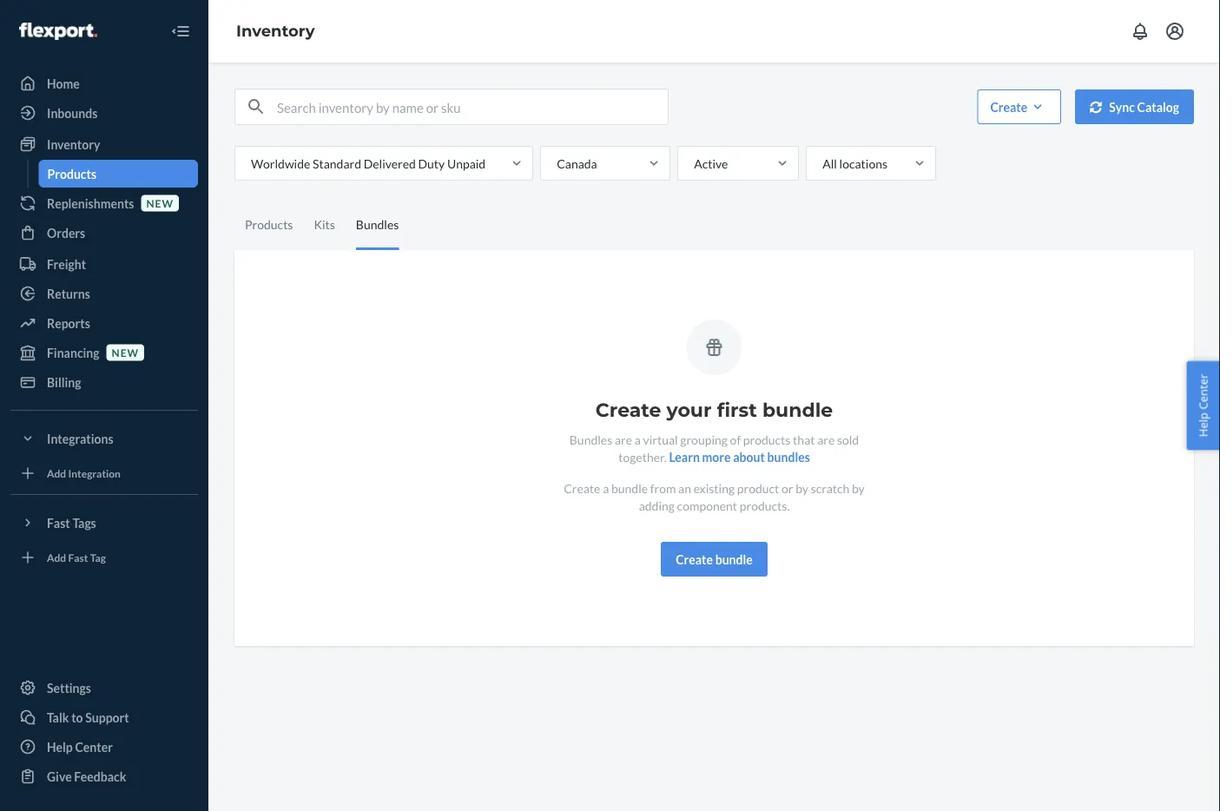 Task type: vqa. For each thing, say whether or not it's contained in the screenshot.
Help Center 'Link'
yes



Task type: locate. For each thing, give the bounding box(es) containing it.
fast tags button
[[10, 509, 198, 537]]

bundle
[[763, 398, 833, 422], [611, 481, 648, 496], [715, 552, 753, 567]]

2 add from the top
[[47, 551, 66, 564]]

integrations
[[47, 431, 113, 446]]

help center inside help center link
[[47, 740, 113, 754]]

create for create a bundle from an existing product or by scratch by adding component products.
[[564, 481, 601, 496]]

create bundle button
[[661, 542, 768, 577]]

fast left tags
[[47, 516, 70, 530]]

an
[[678, 481, 691, 496]]

0 vertical spatial inventory link
[[236, 21, 315, 41]]

fast tags
[[47, 516, 96, 530]]

give
[[47, 769, 72, 784]]

1 vertical spatial bundles
[[570, 432, 613, 447]]

1 horizontal spatial a
[[635, 432, 641, 447]]

1 horizontal spatial help center
[[1196, 374, 1211, 437]]

or
[[782, 481, 793, 496]]

integrations button
[[10, 425, 198, 453]]

tags
[[72, 516, 96, 530]]

1 vertical spatial inventory link
[[10, 130, 198, 158]]

fast left the tag
[[68, 551, 88, 564]]

1 vertical spatial help
[[47, 740, 73, 754]]

a up together.
[[635, 432, 641, 447]]

1 vertical spatial bundle
[[611, 481, 648, 496]]

add
[[47, 467, 66, 479], [47, 551, 66, 564]]

inventory link
[[236, 21, 315, 41], [10, 130, 198, 158]]

help
[[1196, 413, 1211, 437], [47, 740, 73, 754]]

1 add from the top
[[47, 467, 66, 479]]

by right the or
[[796, 481, 809, 496]]

2 horizontal spatial bundle
[[763, 398, 833, 422]]

billing
[[47, 375, 81, 390]]

create a bundle from an existing product or by scratch by adding component products.
[[564, 481, 865, 513]]

add for add fast tag
[[47, 551, 66, 564]]

add down the fast tags
[[47, 551, 66, 564]]

0 horizontal spatial by
[[796, 481, 809, 496]]

bundles are a virtual grouping of products that are sold together.
[[570, 432, 859, 464]]

help center
[[1196, 374, 1211, 437], [47, 740, 113, 754]]

bundles for bundles
[[356, 217, 399, 232]]

canada
[[557, 156, 597, 171]]

0 horizontal spatial inventory
[[47, 137, 100, 152]]

of
[[730, 432, 741, 447]]

1 horizontal spatial inventory
[[236, 21, 315, 41]]

close navigation image
[[170, 21, 191, 42]]

new for replenishments
[[146, 197, 174, 209]]

a inside bundles are a virtual grouping of products that are sold together.
[[635, 432, 641, 447]]

help center link
[[10, 733, 198, 761]]

new
[[146, 197, 174, 209], [112, 346, 139, 359]]

add for add integration
[[47, 467, 66, 479]]

center
[[1196, 374, 1211, 410], [75, 740, 113, 754]]

financing
[[47, 345, 100, 360]]

0 vertical spatial add
[[47, 467, 66, 479]]

create bundle
[[676, 552, 753, 567]]

0 horizontal spatial are
[[615, 432, 632, 447]]

1 horizontal spatial help
[[1196, 413, 1211, 437]]

sold
[[837, 432, 859, 447]]

bundles right kits
[[356, 217, 399, 232]]

tag
[[90, 551, 106, 564]]

create
[[991, 99, 1028, 114], [596, 398, 661, 422], [564, 481, 601, 496], [676, 552, 713, 567]]

grouping
[[680, 432, 728, 447]]

support
[[85, 710, 129, 725]]

about
[[733, 450, 765, 464]]

create your first bundle
[[596, 398, 833, 422]]

are left sold
[[817, 432, 835, 447]]

new for financing
[[112, 346, 139, 359]]

0 vertical spatial a
[[635, 432, 641, 447]]

bundle inside create a bundle from an existing product or by scratch by adding component products.
[[611, 481, 648, 496]]

products
[[743, 432, 791, 447]]

scratch
[[811, 481, 850, 496]]

give feedback button
[[10, 763, 198, 790]]

replenishments
[[47, 196, 134, 211]]

bundles left virtual
[[570, 432, 613, 447]]

sync
[[1109, 99, 1135, 114]]

0 vertical spatial inventory
[[236, 21, 315, 41]]

sync catalog
[[1109, 99, 1180, 114]]

bundles inside bundles are a virtual grouping of products that are sold together.
[[570, 432, 613, 447]]

standard
[[313, 156, 361, 171]]

add left integration
[[47, 467, 66, 479]]

0 vertical spatial help
[[1196, 413, 1211, 437]]

1 horizontal spatial bundles
[[570, 432, 613, 447]]

add integration
[[47, 467, 121, 479]]

products up replenishments on the left top
[[47, 166, 96, 181]]

create for create bundle
[[676, 552, 713, 567]]

bundle down the component at the bottom right of page
[[715, 552, 753, 567]]

1 vertical spatial new
[[112, 346, 139, 359]]

0 horizontal spatial a
[[603, 481, 609, 496]]

kits
[[314, 217, 335, 232]]

help center inside help center button
[[1196, 374, 1211, 437]]

are up together.
[[615, 432, 632, 447]]

product
[[737, 481, 779, 496]]

bundle up that
[[763, 398, 833, 422]]

together.
[[619, 450, 667, 464]]

settings
[[47, 681, 91, 695]]

0 vertical spatial fast
[[47, 516, 70, 530]]

reports
[[47, 316, 90, 331]]

a left from
[[603, 481, 609, 496]]

open account menu image
[[1165, 21, 1186, 42]]

billing link
[[10, 368, 198, 396]]

help inside button
[[1196, 413, 1211, 437]]

bundle up adding
[[611, 481, 648, 496]]

0 horizontal spatial bundle
[[611, 481, 648, 496]]

new down reports link
[[112, 346, 139, 359]]

talk
[[47, 710, 69, 725]]

sync alt image
[[1090, 101, 1102, 113]]

products
[[47, 166, 96, 181], [245, 217, 293, 232]]

learn more about bundles
[[669, 450, 810, 464]]

active
[[694, 156, 728, 171]]

flexport logo image
[[19, 23, 97, 40]]

from
[[650, 481, 676, 496]]

are
[[615, 432, 632, 447], [817, 432, 835, 447]]

1 horizontal spatial products
[[245, 217, 293, 232]]

products left kits
[[245, 217, 293, 232]]

all
[[823, 156, 837, 171]]

1 horizontal spatial center
[[1196, 374, 1211, 410]]

0 vertical spatial bundle
[[763, 398, 833, 422]]

0 horizontal spatial help center
[[47, 740, 113, 754]]

2 vertical spatial bundle
[[715, 552, 753, 567]]

orders
[[47, 225, 85, 240]]

that
[[793, 432, 815, 447]]

bundles
[[356, 217, 399, 232], [570, 432, 613, 447]]

1 horizontal spatial inventory link
[[236, 21, 315, 41]]

by right scratch
[[852, 481, 865, 496]]

1 horizontal spatial are
[[817, 432, 835, 447]]

1 vertical spatial a
[[603, 481, 609, 496]]

returns
[[47, 286, 90, 301]]

create inside create a bundle from an existing product or by scratch by adding component products.
[[564, 481, 601, 496]]

bundles for bundles are a virtual grouping of products that are sold together.
[[570, 432, 613, 447]]

products link
[[39, 160, 198, 188]]

fast
[[47, 516, 70, 530], [68, 551, 88, 564]]

0 horizontal spatial new
[[112, 346, 139, 359]]

1 by from the left
[[796, 481, 809, 496]]

1 horizontal spatial by
[[852, 481, 865, 496]]

0 horizontal spatial inventory link
[[10, 130, 198, 158]]

reports link
[[10, 309, 198, 337]]

new down products link
[[146, 197, 174, 209]]

1 vertical spatial add
[[47, 551, 66, 564]]

0 horizontal spatial center
[[75, 740, 113, 754]]

0 vertical spatial help center
[[1196, 374, 1211, 437]]

add fast tag link
[[10, 544, 198, 572]]

inventory
[[236, 21, 315, 41], [47, 137, 100, 152]]

0 vertical spatial products
[[47, 166, 96, 181]]

0 vertical spatial new
[[146, 197, 174, 209]]

1 vertical spatial inventory
[[47, 137, 100, 152]]

1 horizontal spatial bundle
[[715, 552, 753, 567]]

1 horizontal spatial new
[[146, 197, 174, 209]]

0 vertical spatial bundles
[[356, 217, 399, 232]]

by
[[796, 481, 809, 496], [852, 481, 865, 496]]

0 vertical spatial center
[[1196, 374, 1211, 410]]

1 vertical spatial help center
[[47, 740, 113, 754]]

create bundle link
[[661, 542, 768, 577]]

0 horizontal spatial bundles
[[356, 217, 399, 232]]



Task type: describe. For each thing, give the bounding box(es) containing it.
locations
[[840, 156, 888, 171]]

returns link
[[10, 280, 198, 307]]

sync catalog button
[[1076, 89, 1194, 124]]

open notifications image
[[1130, 21, 1151, 42]]

2 are from the left
[[817, 432, 835, 447]]

settings link
[[10, 674, 198, 702]]

integration
[[68, 467, 121, 479]]

component
[[677, 498, 738, 513]]

1 vertical spatial products
[[245, 217, 293, 232]]

worldwide standard delivered duty unpaid
[[251, 156, 486, 171]]

freight
[[47, 257, 86, 271]]

freight link
[[10, 250, 198, 278]]

Search inventory by name or sku text field
[[277, 89, 668, 124]]

inbounds
[[47, 106, 98, 120]]

add integration link
[[10, 459, 198, 487]]

0 horizontal spatial products
[[47, 166, 96, 181]]

worldwide
[[251, 156, 310, 171]]

learn more about bundles button
[[669, 448, 810, 466]]

a inside create a bundle from an existing product or by scratch by adding component products.
[[603, 481, 609, 496]]

catalog
[[1137, 99, 1180, 114]]

your
[[667, 398, 712, 422]]

first
[[717, 398, 757, 422]]

existing
[[694, 481, 735, 496]]

unpaid
[[447, 156, 486, 171]]

adding
[[639, 498, 675, 513]]

home link
[[10, 69, 198, 97]]

virtual
[[643, 432, 678, 447]]

more
[[702, 450, 731, 464]]

0 horizontal spatial help
[[47, 740, 73, 754]]

to
[[71, 710, 83, 725]]

fast inside dropdown button
[[47, 516, 70, 530]]

inbounds link
[[10, 99, 198, 127]]

1 vertical spatial center
[[75, 740, 113, 754]]

give feedback
[[47, 769, 126, 784]]

1 vertical spatial fast
[[68, 551, 88, 564]]

learn
[[669, 450, 700, 464]]

duty
[[418, 156, 445, 171]]

help center button
[[1187, 361, 1220, 450]]

feedback
[[74, 769, 126, 784]]

all locations
[[823, 156, 888, 171]]

2 by from the left
[[852, 481, 865, 496]]

1 are from the left
[[615, 432, 632, 447]]

add fast tag
[[47, 551, 106, 564]]

create for create
[[991, 99, 1028, 114]]

orders link
[[10, 219, 198, 247]]

talk to support button
[[10, 704, 198, 731]]

create for create your first bundle
[[596, 398, 661, 422]]

create button
[[978, 89, 1062, 124]]

products.
[[740, 498, 790, 513]]

home
[[47, 76, 80, 91]]

bundle inside button
[[715, 552, 753, 567]]

talk to support
[[47, 710, 129, 725]]

bundles
[[767, 450, 810, 464]]

delivered
[[364, 156, 416, 171]]

center inside button
[[1196, 374, 1211, 410]]



